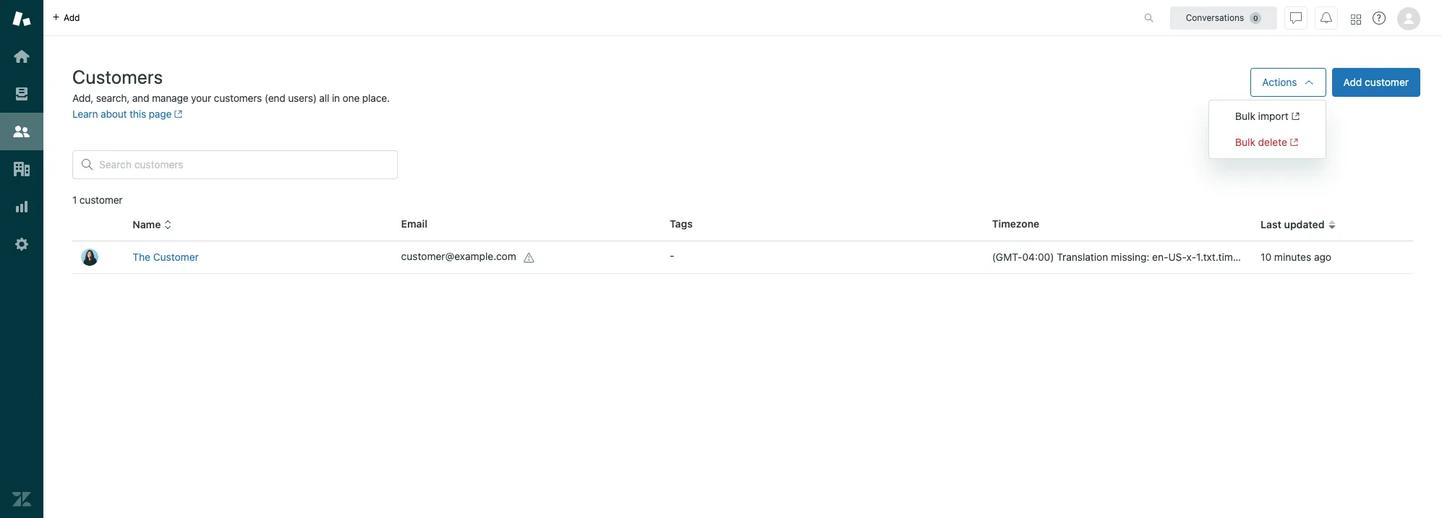 Task type: vqa. For each thing, say whether or not it's contained in the screenshot.
Button displays agent's chat status as Online. image on the right top of the page
no



Task type: describe. For each thing, give the bounding box(es) containing it.
minutes
[[1275, 251, 1312, 263]]

learn about this page
[[72, 108, 172, 120]]

reporting image
[[12, 198, 31, 216]]

1 customer
[[72, 194, 123, 206]]

notifications image
[[1321, 12, 1333, 24]]

the
[[133, 251, 150, 263]]

(opens in a new tab) image
[[1288, 138, 1299, 147]]

bulk import link
[[1236, 110, 1300, 122]]

one
[[343, 92, 360, 104]]

last
[[1261, 219, 1282, 231]]

(opens in a new tab) image for bulk import
[[1289, 112, 1300, 121]]

last updated
[[1261, 219, 1325, 231]]

zendesk image
[[12, 491, 31, 509]]

customer@example.com
[[401, 251, 517, 263]]

en-
[[1153, 251, 1169, 263]]

customers
[[72, 66, 163, 88]]

page
[[149, 108, 172, 120]]

add,
[[72, 92, 93, 104]]

customer for add customer
[[1366, 76, 1410, 88]]

conversations
[[1187, 12, 1245, 23]]

updated
[[1285, 219, 1325, 231]]

get started image
[[12, 47, 31, 66]]

add
[[64, 12, 80, 23]]

learn
[[72, 108, 98, 120]]

last updated button
[[1261, 219, 1337, 232]]

bulk delete
[[1236, 136, 1288, 148]]

1
[[72, 194, 77, 206]]

get help image
[[1373, 12, 1386, 25]]

bulk for bulk delete
[[1236, 136, 1256, 148]]

ago
[[1315, 251, 1332, 263]]

us-
[[1169, 251, 1187, 263]]

customers image
[[12, 122, 31, 141]]

1.txt.timezone.america_new_york
[[1197, 251, 1352, 263]]

zendesk products image
[[1352, 14, 1362, 24]]

manage
[[152, 92, 189, 104]]

views image
[[12, 85, 31, 103]]

timezone
[[993, 218, 1040, 230]]

(gmt-04:00) translation missing: en-us-x-1.txt.timezone.america_new_york
[[993, 251, 1352, 263]]



Task type: locate. For each thing, give the bounding box(es) containing it.
customers
[[214, 92, 262, 104]]

customer right the 1
[[79, 194, 123, 206]]

users)
[[288, 92, 317, 104]]

0 horizontal spatial (opens in a new tab) image
[[172, 110, 183, 119]]

add
[[1344, 76, 1363, 88]]

all
[[319, 92, 330, 104]]

search,
[[96, 92, 130, 104]]

Search customers field
[[99, 158, 389, 171]]

add button
[[43, 0, 89, 35]]

add customer
[[1344, 76, 1410, 88]]

0 horizontal spatial customer
[[79, 194, 123, 206]]

menu
[[1209, 100, 1327, 159]]

(opens in a new tab) image for learn about this page
[[172, 110, 183, 119]]

in
[[332, 92, 340, 104]]

your
[[191, 92, 211, 104]]

customer inside button
[[1366, 76, 1410, 88]]

0 vertical spatial customer
[[1366, 76, 1410, 88]]

name
[[133, 219, 161, 231]]

(opens in a new tab) image inside the bulk import link
[[1289, 112, 1300, 121]]

0 vertical spatial bulk
[[1236, 110, 1256, 122]]

zendesk support image
[[12, 9, 31, 28]]

bulk delete link
[[1236, 136, 1299, 148]]

customer for 1 customer
[[79, 194, 123, 206]]

button displays agent's chat status as invisible. image
[[1291, 12, 1303, 24]]

(opens in a new tab) image down manage
[[172, 110, 183, 119]]

customer
[[1366, 76, 1410, 88], [79, 194, 123, 206]]

import
[[1259, 110, 1289, 122]]

unverified email image
[[524, 252, 535, 264]]

(gmt-
[[993, 251, 1023, 263]]

bulk import
[[1236, 110, 1289, 122]]

admin image
[[12, 235, 31, 254]]

bulk left delete
[[1236, 136, 1256, 148]]

and
[[132, 92, 149, 104]]

actions button
[[1251, 68, 1327, 97]]

1 bulk from the top
[[1236, 110, 1256, 122]]

(opens in a new tab) image up (opens in a new tab) icon
[[1289, 112, 1300, 121]]

1 horizontal spatial (opens in a new tab) image
[[1289, 112, 1300, 121]]

10
[[1261, 251, 1272, 263]]

place.
[[362, 92, 390, 104]]

learn about this page link
[[72, 108, 183, 120]]

customer
[[153, 251, 199, 263]]

the customer link
[[133, 251, 199, 263]]

10 minutes ago
[[1261, 251, 1332, 263]]

(end
[[265, 92, 286, 104]]

add customer button
[[1333, 68, 1421, 97]]

bulk for bulk import
[[1236, 110, 1256, 122]]

missing:
[[1112, 251, 1150, 263]]

name button
[[133, 219, 172, 232]]

(opens in a new tab) image inside learn about this page link
[[172, 110, 183, 119]]

customers add, search, and manage your customers (end users) all in one place.
[[72, 66, 390, 104]]

organizations image
[[12, 160, 31, 179]]

email
[[401, 218, 428, 230]]

the customer
[[133, 251, 199, 263]]

2 bulk from the top
[[1236, 136, 1256, 148]]

bulk
[[1236, 110, 1256, 122], [1236, 136, 1256, 148]]

-
[[670, 250, 675, 262]]

about
[[101, 108, 127, 120]]

(opens in a new tab) image
[[172, 110, 183, 119], [1289, 112, 1300, 121]]

x-
[[1187, 251, 1197, 263]]

customer right add
[[1366, 76, 1410, 88]]

main element
[[0, 0, 43, 519]]

tags
[[670, 218, 693, 230]]

conversations button
[[1171, 6, 1278, 29]]

translation
[[1057, 251, 1109, 263]]

this
[[130, 108, 146, 120]]

1 vertical spatial customer
[[79, 194, 123, 206]]

1 horizontal spatial customer
[[1366, 76, 1410, 88]]

04:00)
[[1023, 251, 1055, 263]]

1 vertical spatial bulk
[[1236, 136, 1256, 148]]

actions
[[1263, 76, 1298, 88]]

bulk left import
[[1236, 110, 1256, 122]]

menu containing bulk import
[[1209, 100, 1327, 159]]

delete
[[1259, 136, 1288, 148]]



